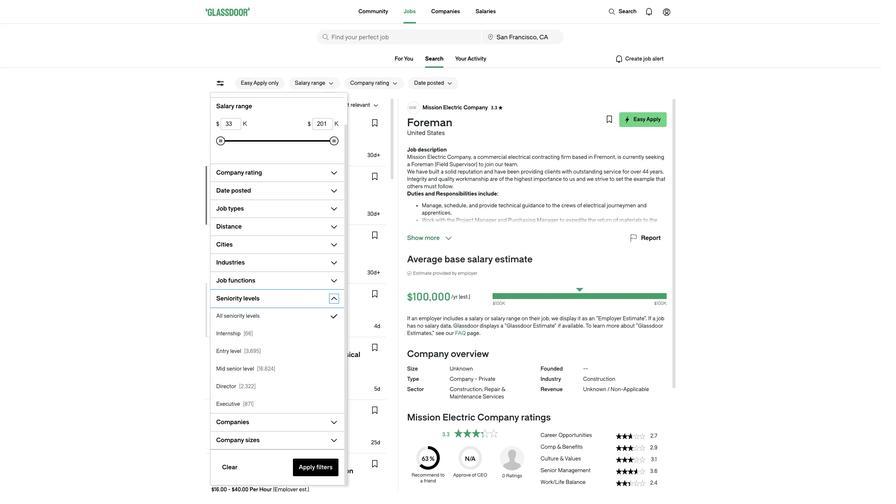 Task type: describe. For each thing, give the bounding box(es) containing it.
all
[[216, 313, 223, 320]]

comp
[[541, 445, 556, 451]]

ca down sports
[[249, 137, 257, 143]]

industries
[[216, 259, 245, 266]]

(employer inside united states $100k (employer est.)
[[228, 205, 252, 211]]

glassdoor
[[454, 323, 479, 330]]

to left us
[[564, 176, 569, 183]]

and up materials
[[638, 203, 647, 209]]

jobs list element
[[206, 113, 391, 493]]

size
[[407, 366, 418, 373]]

hour inside san francisco, ca $70.00 - $135.00 per hour easy apply
[[262, 380, 275, 386]]

all seniority levels button
[[211, 308, 345, 326]]

mission up foreman united states
[[423, 105, 442, 111]]

san inside the san francisco, ca $90k (employer est.) easy apply
[[212, 308, 221, 315]]

easy apply inside button
[[634, 116, 661, 123]]

status for senior management
[[617, 469, 646, 475]]

follow.
[[438, 184, 454, 190]]

san right 40,699
[[230, 102, 239, 108]]

set
[[616, 176, 624, 183]]

nevada
[[212, 460, 231, 467]]

2 have from the left
[[495, 169, 506, 175]]

distance
[[216, 223, 242, 230]]

in
[[589, 154, 593, 161]]

more inside 'dropdown button'
[[425, 235, 440, 242]]

apply inside brisbane, ca $20.00 - $25.00 per hour easy apply
[[228, 442, 240, 448]]

job inside manage, schedule, and provide technical guidance to the crews of electrical journeymen and apprentices. work with the project manager and purchasing manager to expedite the return of materials to the warehouse as phases of the job are completed.
[[491, 225, 499, 231]]

est.) inside burlingame, ca $97k - $107k (employer est.)
[[271, 263, 281, 270]]

3.6 inside company rating trends element
[[651, 469, 658, 475]]

30d+ for mission electric company
[[368, 211, 381, 218]]

of right crews
[[578, 203, 582, 209]]

--
[[584, 366, 589, 373]]

a up we
[[407, 162, 410, 168]]

to left join on the right of page
[[479, 162, 484, 168]]

completed.
[[509, 225, 537, 231]]

commercial
[[478, 154, 507, 161]]

states inside united states $100k (employer est.)
[[229, 196, 245, 202]]

0 vertical spatial date posted button
[[409, 78, 444, 89]]

orthocare & sports physical therapy, inc.
[[212, 119, 316, 125]]

3.3 stars out of 5 image
[[454, 430, 499, 441]]

francisco, down orthocare
[[223, 137, 248, 143]]

to right materials
[[644, 218, 649, 224]]

salary right base
[[468, 255, 493, 265]]

1 an from the left
[[412, 316, 418, 322]]

learn
[[593, 323, 606, 330]]

outstanding
[[574, 169, 603, 175]]

display
[[560, 316, 577, 322]]

executive [871]
[[216, 402, 254, 408]]

and down the must
[[425, 191, 435, 197]]

manage, schedule, and provide technical guidance to the crews of electrical journeymen and apprentices. work with the project manager and purchasing manager to expedite the return of materials to the warehouse as phases of the job are completed.
[[422, 203, 658, 231]]

none field search keyword
[[317, 30, 482, 44]]

to right guidance
[[546, 203, 551, 209]]

the left return
[[589, 218, 596, 224]]

average base salary estimate
[[407, 255, 533, 265]]

0 horizontal spatial posted
[[231, 187, 251, 194]]

1 k from the left
[[243, 121, 247, 127]]

0 horizontal spatial company rating button
[[211, 167, 327, 179]]

company sizes button
[[211, 435, 327, 447]]

date for the top date posted dropdown button
[[415, 80, 426, 86]]

apprentices.
[[422, 210, 452, 216]]

meridian
[[212, 344, 234, 350]]

ca inside brisbane, ca $20.00 - $25.00 per hour easy apply
[[236, 425, 244, 431]]

0 horizontal spatial search
[[426, 56, 444, 62]]

most
[[337, 102, 350, 108]]

san down orthocare
[[212, 137, 221, 143]]

seniority levels
[[216, 295, 260, 302]]

electrical inside job description mission electric company, a commercial electrical contracting firm based in fremont, is currently seeking a foreman (field supervisor) to join our team. we have built a solid reputation and have been providing clients with outstanding service for over 44 years. integrity and quality workmanship are of the highest importance to us and we strive to set the example that others must follow. duties and responsibilities include:
[[509, 154, 531, 161]]

mission electric company 3.3 ★ inside jobs list element
[[227, 175, 307, 182]]

supervisor)
[[450, 162, 478, 168]]

2.4
[[651, 481, 658, 487]]

unknown / non-applicable
[[584, 387, 650, 393]]

hour inside brisbane, ca $20.00 - $25.00 per hour easy apply
[[261, 434, 273, 440]]

estimate provided by employer
[[413, 271, 478, 276]]

30d+ for easterseals northern california
[[368, 270, 381, 276]]

salary up see
[[425, 323, 439, 330]]

quality
[[439, 176, 455, 183]]

3.3 inside jobs list element
[[295, 176, 302, 181]]

and down join on the right of page
[[484, 169, 494, 175]]

(employer inside burlingame, ca $97k - $107k (employer est.)
[[245, 263, 269, 270]]

0 horizontal spatial rating
[[246, 169, 262, 176]]

mission electric company logo image inside jobs list element
[[212, 173, 224, 184]]

been
[[508, 169, 520, 175]]

health for homeassist home health services
[[260, 290, 277, 297]]

job functions button
[[211, 275, 327, 287]]

culture
[[541, 456, 559, 463]]

range inside if an employer includes a salary or salary range on their job, we display it as an "employer estimate".  if a job has no salary data, glassdoor displays a "glassdoor estimate" if available.  to learn more about "glassdoor estimates," see our
[[507, 316, 521, 322]]

2 vertical spatial 3.3
[[443, 432, 450, 438]]

2 "glassdoor from the left
[[636, 323, 664, 330]]

job types button
[[211, 203, 327, 215]]

cities
[[216, 241, 233, 248]]

ceo
[[478, 473, 488, 478]]

sector
[[407, 387, 424, 393]]

mission inside job description mission electric company, a commercial electrical contracting firm based in fremont, is currently seeking a foreman (field supervisor) to join our team. we have built a solid reputation and have been providing clients with outstanding service for over 44 years. integrity and quality workmanship are of the highest importance to us and we strive to set the example that others must follow. duties and responsibilities include:
[[407, 154, 426, 161]]

1 horizontal spatial company rating button
[[345, 78, 390, 89]]

estimate
[[413, 271, 432, 276]]

seniority
[[216, 295, 242, 302]]

built
[[429, 169, 440, 175]]

foreman inside job description mission electric company, a commercial electrical contracting firm based in fremont, is currently seeking a foreman (field supervisor) to join our team. we have built a solid reputation and have been providing clients with outstanding service for over 44 years. integrity and quality workmanship are of the highest importance to us and we strive to set the example that others must follow. duties and responsibilities include:
[[412, 162, 434, 168]]

as inside if an employer includes a salary or salary range on their job, we display it as an "employer estimate".  if a job has no salary data, glassdoor displays a "glassdoor estimate" if available.  to learn more about "glassdoor estimates," see our
[[582, 316, 588, 322]]

francisco, inside the san francisco, ca $90k (employer est.) easy apply
[[223, 308, 248, 315]]

1 vertical spatial range
[[236, 103, 252, 110]]

burlingame,
[[212, 255, 241, 261]]

francisco, down fire
[[223, 478, 248, 485]]

seniority levels list box
[[211, 308, 345, 414]]

construction
[[584, 377, 616, 383]]

job for job types
[[216, 205, 227, 212]]

of inside company ratings element
[[472, 473, 477, 478]]

mission electric company ratings
[[407, 413, 551, 423]]

(employer inside the san francisco, ca $90k (employer est.) easy apply
[[226, 317, 250, 323]]

easy apply only inside button
[[241, 80, 279, 86]]

we inside job description mission electric company, a commercial electrical contracting firm based in fremont, is currently seeking a foreman (field supervisor) to join our team. we have built a solid reputation and have been providing clients with outstanding service for over 44 years. integrity and quality workmanship are of the highest importance to us and we strive to set the example that others must follow. duties and responsibilities include:
[[587, 176, 594, 183]]

most relevant button
[[331, 100, 370, 111]]

private
[[479, 377, 496, 383]]

1 manager from the left
[[475, 218, 497, 224]]

1 horizontal spatial mission electric company logo image
[[408, 102, 420, 114]]

to down service
[[610, 176, 615, 183]]

salary range button
[[289, 78, 326, 89]]

available.
[[563, 323, 585, 330]]

and right us
[[577, 176, 586, 183]]

are inside job description mission electric company, a commercial electrical contracting firm based in fremont, is currently seeking a foreman (field supervisor) to join our team. we have built a solid reputation and have been providing clients with outstanding service for over 44 years. integrity and quality workmanship are of the highest importance to us and we strive to set the example that others must follow. duties and responsibilities include:
[[490, 176, 498, 183]]

"employer
[[597, 316, 622, 322]]

ca inside the san francisco, ca $90k (employer est.) easy apply
[[249, 308, 257, 315]]

united inside united states $100k (employer est.)
[[212, 196, 228, 202]]

duties
[[407, 191, 424, 197]]

a right displays
[[501, 323, 504, 330]]

are inside manage, schedule, and provide technical guidance to the crews of electrical journeymen and apprentices. work with the project manager and purchasing manager to expedite the return of materials to the warehouse as phases of the job are completed.
[[500, 225, 508, 231]]

$100,000 /yr (est.)
[[407, 291, 471, 303]]

40,699
[[212, 102, 228, 108]]

25d
[[371, 440, 381, 446]]

0 vertical spatial ★
[[499, 105, 503, 111]]

founded
[[541, 366, 563, 373]]

overview
[[451, 349, 489, 360]]

apply inside san francisco, ca $70.00 - $135.00 per hour easy apply
[[228, 389, 240, 394]]

ca down protection
[[249, 478, 257, 485]]

include:
[[479, 191, 499, 197]]

2 slider from the left
[[330, 137, 339, 145]]

type
[[407, 377, 419, 383]]

and down the built
[[428, 176, 438, 183]]

about
[[621, 323, 635, 330]]

nevada fire protection
[[212, 460, 269, 467]]

career
[[541, 433, 558, 439]]

[66]
[[244, 331, 253, 337]]

status down 'mission electric company ratings'
[[454, 430, 499, 438]]

salary right or
[[491, 316, 505, 322]]

services inside jobs list element
[[278, 290, 300, 297]]

our inside if an employer includes a salary or salary range on their job, we display it as an "employer estimate".  if a job has no salary data, glassdoor displays a "glassdoor estimate" if available.  to learn more about "glassdoor estimates," see our
[[446, 331, 454, 337]]

2 k from the left
[[335, 121, 339, 127]]

1 vertical spatial date posted button
[[211, 185, 327, 197]]

most relevant
[[337, 102, 370, 108]]

a right estimate".
[[653, 316, 656, 322]]

1 vertical spatial company rating
[[216, 169, 262, 176]]

job for job functions
[[216, 277, 227, 284]]

work/life balance 2.4 stars out of 5 element
[[541, 477, 667, 488]]

sizes
[[246, 437, 260, 444]]

more inside if an employer includes a salary or salary range on their job, we display it as an "employer estimate".  if a job has no salary data, glassdoor displays a "glassdoor estimate" if available.  to learn more about "glassdoor estimates," see our
[[607, 323, 620, 330]]

a up supervisor)
[[474, 154, 477, 161]]

date posted for the top date posted dropdown button
[[415, 80, 444, 86]]

description
[[418, 147, 447, 153]]

companies for companies popup button
[[216, 419, 249, 426]]

jobs
[[404, 8, 416, 15]]

career opportunities 2.7 stars out of 5 element
[[541, 430, 667, 441]]

1 have from the left
[[416, 169, 428, 175]]

the down been
[[506, 176, 513, 183]]

a up glassdoor
[[465, 316, 468, 322]]

company rating trends element
[[541, 430, 667, 491]]

solid
[[445, 169, 457, 175]]

status for comp & benefits
[[617, 446, 646, 452]]

companies button
[[211, 417, 327, 429]]

community link
[[359, 0, 388, 24]]

companies for companies link
[[432, 8, 461, 15]]

0 vertical spatial rating
[[376, 80, 390, 86]]

0 horizontal spatial only
[[244, 85, 254, 91]]

salary inside salary range dropdown button
[[295, 80, 310, 86]]

1 horizontal spatial $100k
[[493, 301, 506, 306]]

functions
[[228, 277, 256, 284]]

brisbane, ca $20.00 - $25.00 per hour easy apply
[[212, 425, 273, 448]]

easy apply only element
[[321, 84, 339, 93]]

0 ratings
[[503, 474, 523, 479]]

0 vertical spatial foreman
[[407, 117, 453, 129]]

salary left or
[[469, 316, 484, 322]]

company overview
[[407, 349, 489, 360]]

the left crews
[[553, 203, 561, 209]]

electric inside jobs list element
[[248, 175, 267, 182]]

0
[[503, 474, 505, 479]]

★ for united states $100k (employer est.)
[[303, 176, 307, 181]]

1 slider from the left
[[216, 137, 225, 145]]

employer inside if an employer includes a salary or salary range on their job, we display it as an "employer estimate".  if a job has no salary data, glassdoor displays a "glassdoor estimate" if available.  to learn more about "glassdoor estimates," see our
[[419, 316, 442, 322]]

the down for in the top right of the page
[[625, 176, 633, 183]]

clients
[[545, 169, 561, 175]]

$20.00
[[212, 434, 228, 440]]

and left "provide"
[[469, 203, 478, 209]]

management
[[558, 468, 591, 474]]

0 vertical spatial mission electric company 3.3 ★
[[423, 105, 503, 111]]

estimate"
[[533, 323, 557, 330]]

brisbane,
[[212, 425, 235, 431]]

mission down the sector
[[407, 413, 441, 423]]

orthocare
[[212, 119, 238, 125]]

san francisco, ca for nevada
[[212, 478, 257, 485]]

show
[[407, 235, 424, 242]]

2 $ from the left
[[308, 121, 311, 127]]

range inside dropdown button
[[312, 80, 326, 86]]

materials
[[620, 218, 643, 224]]

based
[[573, 154, 588, 161]]

manage,
[[422, 203, 443, 209]]

mission inside jobs list element
[[227, 175, 247, 182]]

seniority
[[224, 313, 245, 320]]

estimate".
[[623, 316, 647, 322]]

non-
[[611, 387, 624, 393]]

status for career opportunities
[[617, 434, 646, 440]]

a down (field at the top
[[441, 169, 444, 175]]

& for culture
[[560, 456, 564, 463]]

44
[[643, 169, 649, 175]]



Task type: locate. For each thing, give the bounding box(es) containing it.
to right the recommend
[[441, 473, 445, 478]]

date
[[415, 80, 426, 86], [216, 187, 230, 194]]

status inside "senior management 3.6 stars out of 5" element
[[617, 469, 646, 475]]

approve of ceo
[[454, 473, 488, 478]]

our right join on the right of page
[[495, 162, 504, 168]]

est.) inside the san francisco, ca $90k (employer est.) easy apply
[[252, 317, 262, 323]]

to
[[479, 162, 484, 168], [564, 176, 569, 183], [610, 176, 615, 183], [546, 203, 551, 209], [560, 218, 565, 224], [644, 218, 649, 224], [441, 473, 445, 478]]

0 vertical spatial est.)
[[254, 205, 264, 211]]

expedite
[[566, 218, 587, 224]]

2 if from the left
[[649, 316, 652, 322]]

0 vertical spatial job
[[491, 225, 499, 231]]

1 horizontal spatial date
[[415, 80, 426, 86]]

project
[[457, 218, 474, 224]]

0 vertical spatial states
[[427, 130, 445, 137]]

1 vertical spatial we
[[552, 316, 559, 322]]

2 san francisco, ca from the top
[[212, 478, 257, 485]]

electrical up the team.
[[509, 154, 531, 161]]

your activity link
[[456, 56, 487, 62]]

an up 'has'
[[412, 316, 418, 322]]

posted up united states $100k (employer est.)
[[231, 187, 251, 194]]

easterseals northern california logo image
[[212, 231, 224, 243]]

- inside burlingame, ca $97k - $107k (employer est.)
[[225, 263, 228, 270]]

we inside if an employer includes a salary or salary range on their job, we display it as an "employer estimate".  if a job has no salary data, glassdoor displays a "glassdoor estimate" if available.  to learn more about "glassdoor estimates," see our
[[552, 316, 559, 322]]

1 horizontal spatial search
[[619, 8, 637, 15]]

foreman united states
[[407, 117, 453, 137]]

company rating up united states $100k (employer est.)
[[216, 169, 262, 176]]

1 vertical spatial electrical
[[584, 203, 606, 209]]

slider
[[216, 137, 225, 145], [330, 137, 339, 145]]

ca inside san francisco, ca $70.00 - $135.00 per hour easy apply
[[249, 371, 257, 377]]

company rating button
[[345, 78, 390, 89], [211, 167, 327, 179]]

san down nevada
[[212, 478, 221, 485]]

only up 40,699 san francisco, ca jobs on the top
[[244, 85, 254, 91]]

0 horizontal spatial employer
[[419, 316, 442, 322]]

date posted button up 'job types' dropdown button
[[211, 185, 327, 197]]

1 vertical spatial per
[[251, 434, 259, 440]]

to
[[586, 323, 592, 330]]

k down 40,699 san francisco, ca jobs on the top
[[243, 121, 247, 127]]

mission up we
[[407, 154, 426, 161]]

1 san francisco, ca from the top
[[212, 137, 257, 143]]

mission electric company logo image up united states $100k (employer est.)
[[212, 173, 224, 184]]

0 horizontal spatial are
[[490, 176, 498, 183]]

salary
[[295, 80, 310, 86], [216, 103, 234, 110]]

0 vertical spatial 3.6
[[309, 235, 315, 240]]

home for meridian
[[235, 344, 250, 350]]

1 horizontal spatial 3.3
[[443, 432, 450, 438]]

1 horizontal spatial range
[[312, 80, 326, 86]]

0 vertical spatial electrical
[[509, 154, 531, 161]]

1 vertical spatial date posted
[[216, 187, 251, 194]]

1 horizontal spatial united
[[407, 130, 426, 137]]

ca down homeassist home health services
[[249, 308, 257, 315]]

culture & values 3.1 stars out of 5 element
[[541, 453, 667, 465]]

0 horizontal spatial more
[[425, 235, 440, 242]]

united inside foreman united states
[[407, 130, 426, 137]]

0 vertical spatial (employer
[[228, 205, 252, 211]]

0 vertical spatial 3.3
[[491, 105, 498, 111]]

date posted up united states $100k (employer est.)
[[216, 187, 251, 194]]

level right entry
[[230, 349, 241, 355]]

0 vertical spatial unknown
[[450, 366, 473, 373]]

their
[[530, 316, 541, 322]]

california
[[281, 234, 306, 240]]

★ for burlingame, ca $97k - $107k (employer est.)
[[316, 235, 321, 240]]

services down the repair
[[483, 394, 504, 400]]

inc.
[[307, 119, 316, 125], [254, 407, 263, 413]]

easy apply for easterseals northern california
[[218, 272, 240, 277]]

1 30d+ from the top
[[368, 152, 381, 159]]

est.) up job functions dropdown button
[[271, 263, 281, 270]]

company inside popup button
[[216, 437, 244, 444]]

easy
[[241, 80, 253, 86], [216, 85, 228, 91], [634, 116, 646, 123], [218, 213, 227, 219], [218, 272, 227, 277], [218, 326, 227, 331], [218, 389, 227, 394], [218, 442, 227, 448]]

job description mission electric company, a commercial electrical contracting firm based in fremont, is currently seeking a foreman (field supervisor) to join our team. we have built a solid reputation and have been providing clients with outstanding service for over 44 years. integrity and quality workmanship are of the highest importance to us and we strive to set the example that others must follow. duties and responsibilities include:
[[407, 147, 666, 197]]

1 if from the left
[[407, 316, 411, 322]]

work/life balance
[[541, 480, 586, 486]]

comp & benefits 2.9 stars out of 5 element
[[541, 441, 667, 453]]

open filter menu image
[[216, 79, 225, 88]]

1 horizontal spatial we
[[587, 176, 594, 183]]

provide
[[480, 203, 498, 209]]

with inside manage, schedule, and provide technical guidance to the crews of electrical journeymen and apprentices. work with the project manager and purchasing manager to expedite the return of materials to the warehouse as phases of the job are completed.
[[436, 218, 446, 224]]

"glassdoor down the on
[[505, 323, 532, 330]]

mission up united states $100k (employer est.)
[[227, 175, 247, 182]]

- inside san francisco, ca $70.00 - $135.00 per hour easy apply
[[229, 380, 232, 386]]

easy inside san francisco, ca $70.00 - $135.00 per hour easy apply
[[218, 389, 227, 394]]

1 vertical spatial 30d+
[[368, 211, 381, 218]]

san francisco, ca $70.00 - $135.00 per hour easy apply
[[212, 371, 275, 394]]

employer
[[458, 271, 478, 276], [419, 316, 442, 322]]

francisco, down seniority levels
[[223, 308, 248, 315]]

job up homeassist
[[216, 277, 227, 284]]

mid senior level [16,624]
[[216, 366, 276, 373]]

1 vertical spatial easy apply
[[218, 213, 240, 219]]

1 vertical spatial health
[[252, 344, 268, 350]]

40,699 san francisco, ca jobs
[[212, 102, 286, 108]]

companies link
[[432, 0, 461, 24]]

crews
[[562, 203, 576, 209]]

0 vertical spatial date posted
[[415, 80, 444, 86]]

recommend
[[412, 473, 440, 478]]

Search keyword field
[[317, 30, 482, 44]]

per inside san francisco, ca $70.00 - $135.00 per hour easy apply
[[253, 380, 261, 386]]

0 horizontal spatial salary
[[216, 103, 234, 110]]

return
[[598, 218, 612, 224]]

1 "glassdoor from the left
[[505, 323, 532, 330]]

providing
[[521, 169, 544, 175]]

1 vertical spatial salary
[[216, 103, 234, 110]]

company rating up the relevant
[[351, 80, 390, 86]]

show more
[[407, 235, 440, 242]]

1 horizontal spatial "glassdoor
[[636, 323, 664, 330]]

mission electric company 3.3 ★
[[423, 105, 503, 111], [227, 175, 307, 182]]

None field
[[317, 30, 482, 44], [482, 30, 564, 44], [221, 118, 242, 130], [313, 118, 333, 130], [221, 118, 242, 130], [313, 118, 333, 130]]

date posted button
[[409, 78, 444, 89], [211, 185, 327, 197]]

applicable
[[624, 387, 650, 393]]

ca left jobs
[[267, 102, 275, 108]]

0 horizontal spatial $
[[216, 121, 219, 127]]

of inside job description mission electric company, a commercial electrical contracting firm based in fremont, is currently seeking a foreman (field supervisor) to join our team. we have built a solid reputation and have been providing clients with outstanding service for over 44 years. integrity and quality workmanship are of the highest importance to us and we strive to set the example that others must follow. duties and responsibilities include:
[[499, 176, 504, 183]]

status for culture & values
[[617, 457, 646, 463]]

all seniority levels
[[216, 313, 260, 320]]

0 vertical spatial posted
[[427, 80, 444, 86]]

home for homeassist
[[243, 290, 259, 297]]

with inside job description mission electric company, a commercial electrical contracting firm based in fremont, is currently seeking a foreman (field supervisor) to join our team. we have built a solid reputation and have been providing clients with outstanding service for over 44 years. integrity and quality workmanship are of the highest importance to us and we strive to set the example that others must follow. duties and responsibilities include:
[[562, 169, 572, 175]]

"glassdoor
[[505, 323, 532, 330], [636, 323, 664, 330]]

the up report
[[650, 218, 658, 224]]

displays
[[480, 323, 500, 330]]

ca inside burlingame, ca $97k - $107k (employer est.)
[[243, 255, 250, 261]]

per inside brisbane, ca $20.00 - $25.00 per hour easy apply
[[251, 434, 259, 440]]

1 horizontal spatial slider
[[330, 137, 339, 145]]

electric inside job description mission electric company, a commercial electrical contracting firm based in fremont, is currently seeking a foreman (field supervisor) to join our team. we have built a solid reputation and have been providing clients with outstanding service for over 44 years. integrity and quality workmanship are of the highest importance to us and we strive to set the example that others must follow. duties and responsibilities include:
[[428, 154, 446, 161]]

journeymen
[[607, 203, 637, 209]]

status left 2.4
[[617, 481, 646, 487]]

job inside job description mission electric company, a commercial electrical contracting firm based in fremont, is currently seeking a foreman (field supervisor) to join our team. we have built a solid reputation and have been providing clients with outstanding service for over 44 years. integrity and quality workmanship are of the highest importance to us and we strive to set the example that others must follow. duties and responsibilities include:
[[407, 147, 417, 153]]

1 horizontal spatial inc.
[[307, 119, 316, 125]]

0 horizontal spatial 3.6
[[309, 235, 315, 240]]

status inside culture & values 3.1 stars out of 5 element
[[617, 457, 646, 463]]

0 horizontal spatial if
[[407, 316, 411, 322]]

we up the if
[[552, 316, 559, 322]]

san francisco, ca for orthocare
[[212, 137, 257, 143]]

1 vertical spatial 3.3
[[295, 176, 302, 181]]

provided
[[433, 271, 451, 276]]

2 30d+ from the top
[[368, 211, 381, 218]]

range
[[312, 80, 326, 86], [236, 103, 252, 110], [507, 316, 521, 322]]

services
[[278, 290, 300, 297], [483, 394, 504, 400]]

mission electric company logo image
[[408, 102, 420, 114], [212, 173, 224, 184]]

[16,624]
[[257, 366, 276, 373]]

homeassist
[[212, 290, 242, 297]]

recommend to a friend
[[412, 473, 445, 484]]

& right the repair
[[502, 387, 506, 393]]

faq
[[455, 331, 466, 337]]

job
[[491, 225, 499, 231], [657, 316, 665, 322]]

states inside foreman united states
[[427, 130, 445, 137]]

date up united states $100k (employer est.)
[[216, 187, 230, 194]]

faq link
[[455, 331, 466, 337]]

1 vertical spatial san francisco, ca
[[212, 478, 257, 485]]

page.
[[468, 331, 481, 337]]

company inside jobs list element
[[268, 175, 293, 182]]

posted down search link
[[427, 80, 444, 86]]

job inside if an employer includes a salary or salary range on their job, we display it as an "employer estimate".  if a job has no salary data, glassdoor displays a "glassdoor estimate" if available.  to learn more about "glassdoor estimates," see our
[[657, 316, 665, 322]]

1 vertical spatial united
[[212, 196, 228, 202]]

senior management 3.6 stars out of 5 element
[[541, 465, 667, 477]]

1 horizontal spatial our
[[495, 162, 504, 168]]

status inside work/life balance 2.4 stars out of 5 element
[[617, 481, 646, 487]]

$100k inside united states $100k (employer est.)
[[212, 205, 226, 211]]

to inside recommend to a friend
[[441, 473, 445, 478]]

& for orthocare
[[239, 119, 243, 125]]

service
[[604, 169, 622, 175]]

more down the warehouse
[[425, 235, 440, 242]]

includes
[[443, 316, 464, 322]]

0 horizontal spatial 3.3
[[295, 176, 302, 181]]

& inside jobs list element
[[239, 119, 243, 125]]

style
[[216, 407, 229, 413]]

2 manager from the left
[[537, 218, 559, 224]]

1 horizontal spatial mission electric company 3.3 ★
[[423, 105, 503, 111]]

for you link
[[395, 56, 414, 62]]

status
[[454, 430, 499, 438], [617, 434, 646, 440], [617, 446, 646, 452], [617, 457, 646, 463], [617, 469, 646, 475], [617, 481, 646, 487]]

job right estimate".
[[657, 316, 665, 322]]

francisco, up sports
[[241, 102, 266, 108]]

1 vertical spatial date
[[216, 187, 230, 194]]

1 horizontal spatial company rating
[[351, 80, 390, 86]]

the left project
[[447, 218, 455, 224]]

sports
[[245, 119, 261, 125]]

electric down maintenance
[[443, 413, 476, 423]]

1 vertical spatial services
[[483, 394, 504, 400]]

our
[[495, 162, 504, 168], [446, 331, 454, 337]]

1 horizontal spatial posted
[[427, 80, 444, 86]]

& left sports
[[239, 119, 243, 125]]

status inside the comp & benefits 2.9 stars out of 5 element
[[617, 446, 646, 452]]

easy apply button
[[620, 112, 667, 127]]

0 vertical spatial san francisco, ca
[[212, 137, 257, 143]]

health down [66]
[[252, 344, 268, 350]]

5d
[[375, 387, 381, 393]]

0 vertical spatial easy apply
[[634, 116, 661, 123]]

1 vertical spatial search
[[426, 56, 444, 62]]

status left 2.9
[[617, 446, 646, 452]]

est.) up [66]
[[252, 317, 262, 323]]

salary left easy apply only element
[[295, 80, 310, 86]]

1 horizontal spatial states
[[427, 130, 445, 137]]

0 vertical spatial company rating button
[[345, 78, 390, 89]]

apply
[[254, 80, 267, 86], [229, 85, 243, 91], [647, 116, 661, 123], [228, 213, 240, 219], [228, 272, 240, 277], [228, 326, 240, 331], [228, 389, 240, 394], [228, 442, 240, 448]]

and down technical
[[498, 218, 507, 224]]

easterseals
[[227, 234, 256, 240]]

inc. right 'home,'
[[254, 407, 263, 413]]

electrical inside manage, schedule, and provide technical guidance to the crews of electrical journeymen and apprentices. work with the project manager and purchasing manager to expedite the return of materials to the warehouse as phases of the job are completed.
[[584, 203, 606, 209]]

3.3
[[491, 105, 498, 111], [295, 176, 302, 181], [443, 432, 450, 438]]

by
[[452, 271, 457, 276]]

you
[[404, 56, 414, 62]]

1 horizontal spatial level
[[243, 366, 254, 373]]

if an employer includes a salary or salary range on their job, we display it as an "employer estimate".  if a job has no salary data, glassdoor displays a "glassdoor estimate" if available.  to learn more about "glassdoor estimates," see our
[[407, 316, 665, 337]]

1 horizontal spatial unknown
[[584, 387, 607, 393]]

1 vertical spatial level
[[243, 366, 254, 373]]

0 horizontal spatial inc.
[[254, 407, 263, 413]]

responsibilities
[[436, 191, 477, 197]]

francisco, inside san francisco, ca $70.00 - $135.00 per hour easy apply
[[223, 371, 248, 377]]

highest
[[515, 176, 533, 183]]

easy inside the san francisco, ca $90k (employer est.) easy apply
[[218, 326, 227, 331]]

0 vertical spatial level
[[230, 349, 241, 355]]

companies
[[432, 8, 461, 15], [216, 419, 249, 426]]

have up integrity
[[416, 169, 428, 175]]

0 horizontal spatial states
[[229, 196, 245, 202]]

only inside easy apply only button
[[269, 80, 279, 86]]

of right return
[[614, 218, 619, 224]]

0 vertical spatial hour
[[262, 380, 275, 386]]

salary
[[468, 255, 493, 265], [469, 316, 484, 322], [491, 316, 505, 322], [425, 323, 439, 330]]

san inside san francisco, ca $70.00 - $135.00 per hour easy apply
[[212, 371, 221, 377]]

status left 2.7
[[617, 434, 646, 440]]

of
[[499, 176, 504, 183], [578, 203, 582, 209], [614, 218, 619, 224], [476, 225, 481, 231], [472, 473, 477, 478]]

1 horizontal spatial with
[[562, 169, 572, 175]]

apply inside the san francisco, ca $90k (employer est.) easy apply
[[228, 326, 240, 331]]

0 horizontal spatial company rating
[[216, 169, 262, 176]]

1 vertical spatial (employer
[[245, 263, 269, 270]]

san francisco, ca down orthocare
[[212, 137, 257, 143]]

0 horizontal spatial have
[[416, 169, 428, 175]]

a inside recommend to a friend
[[421, 479, 423, 484]]

1 vertical spatial levels
[[246, 313, 260, 320]]

approve
[[454, 473, 471, 478]]

0 horizontal spatial job
[[491, 225, 499, 231]]

3.6 inside the easterseals northern california 3.6 ★
[[309, 235, 315, 240]]

at
[[230, 407, 235, 413]]

san up $70.00
[[212, 371, 221, 377]]

easy inside brisbane, ca $20.00 - $25.00 per hour easy apply
[[218, 442, 227, 448]]

& for comp
[[558, 445, 561, 451]]

easy apply for mission electric company
[[218, 213, 240, 219]]

the right the phases
[[482, 225, 490, 231]]

j style at home, inc.
[[212, 407, 263, 413]]

/yr
[[452, 294, 458, 301]]

over
[[631, 169, 642, 175]]

of left highest
[[499, 176, 504, 183]]

manager down "provide"
[[475, 218, 497, 224]]

(employer up internship [66]
[[226, 317, 250, 323]]

2 vertical spatial (employer
[[226, 317, 250, 323]]

career opportunities
[[541, 433, 592, 439]]

"glassdoor down estimate".
[[636, 323, 664, 330]]

status for work/life balance
[[617, 481, 646, 487]]

senior management
[[541, 468, 591, 474]]

company sizes
[[216, 437, 260, 444]]

Search location field
[[482, 30, 564, 44]]

2 horizontal spatial 3.3
[[491, 105, 498, 111]]

unknown for unknown / non-applicable
[[584, 387, 607, 393]]

francisco, up $135.00
[[223, 371, 248, 377]]

1 vertical spatial are
[[500, 225, 508, 231]]

manager down guidance
[[537, 218, 559, 224]]

0 vertical spatial date
[[415, 80, 426, 86]]

0 horizontal spatial slider
[[216, 137, 225, 145]]

est.) inside united states $100k (employer est.)
[[254, 205, 264, 211]]

burlingame, ca $97k - $107k (employer est.)
[[212, 255, 281, 270]]

levels inside button
[[246, 313, 260, 320]]

of right the phases
[[476, 225, 481, 231]]

1 vertical spatial company rating button
[[211, 167, 327, 179]]

companies down at
[[216, 419, 249, 426]]

1 vertical spatial employer
[[419, 316, 442, 322]]

status inside career opportunities 2.7 stars out of 5 'element'
[[617, 434, 646, 440]]

1 vertical spatial with
[[436, 218, 446, 224]]

1 horizontal spatial date posted
[[415, 80, 444, 86]]

0 horizontal spatial unknown
[[450, 366, 473, 373]]

1 horizontal spatial date posted button
[[409, 78, 444, 89]]

united states $100k (employer est.)
[[212, 196, 264, 211]]

3.6 up 2.4
[[651, 469, 658, 475]]

0 horizontal spatial range
[[236, 103, 252, 110]]

our down data,
[[446, 331, 454, 337]]

status left 3.1
[[617, 457, 646, 463]]

/
[[608, 387, 610, 393]]

san up $90k
[[212, 308, 221, 315]]

as
[[450, 225, 456, 231], [582, 316, 588, 322]]

0 vertical spatial more
[[425, 235, 440, 242]]

0 horizontal spatial mission electric company logo image
[[212, 173, 224, 184]]

salary up orthocare
[[216, 103, 234, 110]]

date posted for the bottommost date posted dropdown button
[[216, 187, 251, 194]]

san francisco, ca
[[212, 137, 257, 143], [212, 478, 257, 485]]

1 vertical spatial est.)
[[271, 263, 281, 270]]

internship [66]
[[216, 331, 253, 337]]

1 vertical spatial foreman
[[412, 162, 434, 168]]

mid
[[216, 366, 225, 373]]

as inside manage, schedule, and provide technical guidance to the crews of electrical journeymen and apprentices. work with the project manager and purchasing manager to expedite the return of materials to the warehouse as phases of the job are completed.
[[450, 225, 456, 231]]

status up work/life balance 2.4 stars out of 5 element
[[617, 469, 646, 475]]

& inside construction, repair & maintenance services
[[502, 387, 506, 393]]

0 vertical spatial home
[[243, 290, 259, 297]]

none field search location
[[482, 30, 564, 44]]

unknown for unknown
[[450, 366, 473, 373]]

date down search link
[[415, 80, 426, 86]]

0 vertical spatial company rating
[[351, 80, 390, 86]]

$ down 40,699
[[216, 121, 219, 127]]

salary range inside dropdown button
[[295, 80, 326, 86]]

1 horizontal spatial employer
[[458, 271, 478, 276]]

date for the bottommost date posted dropdown button
[[216, 187, 230, 194]]

to left 'expedite'
[[560, 218, 565, 224]]

are down join on the right of page
[[490, 176, 498, 183]]

unknown up company - private at the bottom right of the page
[[450, 366, 473, 373]]

&
[[239, 119, 243, 125], [502, 387, 506, 393], [558, 445, 561, 451], [560, 456, 564, 463]]

our inside job description mission electric company, a commercial electrical contracting firm based in fremont, is currently seeking a foreman (field supervisor) to join our team. we have built a solid reputation and have been providing clients with outstanding service for over 44 years. integrity and quality workmanship are of the highest importance to us and we strive to set the example that others must follow. duties and responsibilities include:
[[495, 162, 504, 168]]

(employer up distance
[[228, 205, 252, 211]]

1 horizontal spatial manager
[[537, 218, 559, 224]]

1 horizontal spatial as
[[582, 316, 588, 322]]

companies inside popup button
[[216, 419, 249, 426]]

construction,
[[450, 387, 483, 393]]

2 an from the left
[[589, 316, 595, 322]]

health for meridian home health
[[252, 344, 268, 350]]

job left description
[[407, 147, 417, 153]]

as left the phases
[[450, 225, 456, 231]]

company ratings element
[[407, 447, 534, 485]]

unknown down construction
[[584, 387, 607, 393]]

- inside brisbane, ca $20.00 - $25.00 per hour easy apply
[[229, 434, 232, 440]]

k down most
[[335, 121, 339, 127]]

electric up foreman united states
[[444, 105, 463, 111]]

date posted button down search link
[[409, 78, 444, 89]]

0 horizontal spatial k
[[243, 121, 247, 127]]

2 horizontal spatial $100k
[[655, 301, 667, 306]]

1 vertical spatial salary range
[[216, 103, 252, 110]]

we down outstanding
[[587, 176, 594, 183]]

0 vertical spatial services
[[278, 290, 300, 297]]

as right it
[[582, 316, 588, 322]]

hour down [16,624]
[[262, 380, 275, 386]]

we
[[407, 169, 415, 175]]

levels inside "dropdown button"
[[243, 295, 260, 302]]

job for job description mission electric company, a commercial electrical contracting firm based in fremont, is currently seeking a foreman (field supervisor) to join our team. we have built a solid reputation and have been providing clients with outstanding service for over 44 years. integrity and quality workmanship are of the highest importance to us and we strive to set the example that others must follow. duties and responsibilities include:
[[407, 147, 417, 153]]

job down "provide"
[[491, 225, 499, 231]]

★ inside the easterseals northern california 3.6 ★
[[316, 235, 321, 240]]

1 vertical spatial mission electric company 3.3 ★
[[227, 175, 307, 182]]

1 vertical spatial 3.6
[[651, 469, 658, 475]]

1 vertical spatial rating
[[246, 169, 262, 176]]

director [2,322]
[[216, 384, 256, 390]]

1 vertical spatial job
[[657, 316, 665, 322]]

data,
[[441, 323, 453, 330]]

est.) up the distance popup button on the left top
[[254, 205, 264, 211]]

ca up $107k
[[243, 255, 250, 261]]

employer up no in the bottom of the page
[[419, 316, 442, 322]]

0 vertical spatial our
[[495, 162, 504, 168]]

have left been
[[495, 169, 506, 175]]

3 30d+ from the top
[[368, 270, 381, 276]]

report
[[642, 235, 661, 242]]

search inside button
[[619, 8, 637, 15]]

services inside construction, repair & maintenance services
[[483, 394, 504, 400]]

3.1
[[651, 457, 657, 463]]

1 $ from the left
[[216, 121, 219, 127]]

entry
[[216, 349, 229, 355]]

seniority levels button
[[211, 293, 327, 305]]

1 horizontal spatial ★
[[316, 235, 321, 240]]



Task type: vqa. For each thing, say whether or not it's contained in the screenshot.
top Unknown
yes



